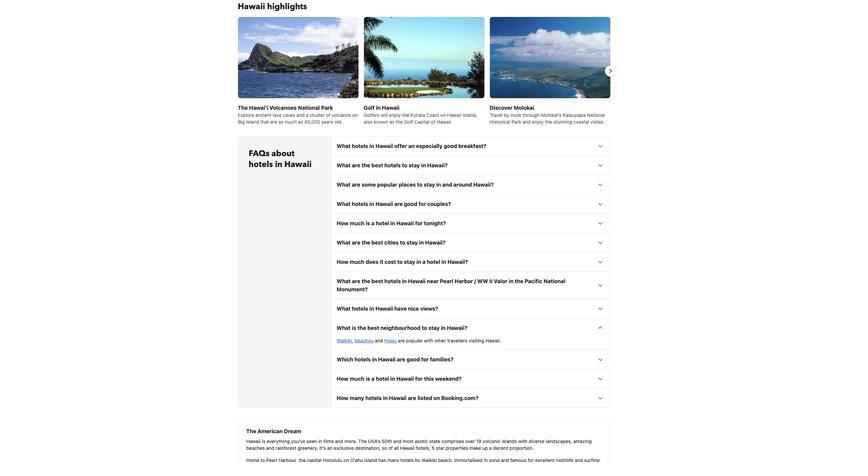 Task type: locate. For each thing, give the bounding box(es) containing it.
much inside 'dropdown button'
[[350, 259, 365, 265]]

stay inside how much does it cost to stay in a hotel in hawaii? 'dropdown button'
[[404, 259, 416, 265]]

1 horizontal spatial on
[[434, 395, 440, 401]]

hawaii. inside golf in hawaii golfers will enjoy the kohala coast on hawaii island, also known as the golf capital of hawaii.
[[437, 119, 453, 125]]

on right volcanos
[[353, 112, 358, 118]]

stay inside what are the best hotels to stay in hawaii? dropdown button
[[409, 162, 420, 168]]

to up 'waikiki , keauhou and poipu are popular with other travellers visiting hawaii.'
[[422, 325, 428, 331]]

waikiki
[[337, 338, 352, 344]]

golf down kohala on the top
[[404, 119, 414, 125]]

a inside the hawai'i volcanoes national park explore ancient lava caves and a cluster of volcanos on big island that are as much as 60,000 years old.
[[306, 112, 309, 118]]

3 what from the top
[[337, 182, 351, 188]]

the up explore
[[238, 105, 248, 111]]

what hotels in hawaii offer an especially good breakfast? button
[[332, 137, 610, 156]]

the down molokai's
[[545, 119, 553, 125]]

good right especially in the top of the page
[[444, 143, 457, 149]]

1 horizontal spatial national
[[544, 278, 566, 284]]

1 vertical spatial an
[[328, 445, 333, 451]]

in inside faqs about hotels in hawaii
[[275, 159, 283, 170]]

much inside the hawai'i volcanoes national park explore ancient lava caves and a cluster of volcanos on big island that are as much as 60,000 years old.
[[285, 119, 297, 125]]

1 vertical spatial enjoy
[[532, 119, 544, 125]]

1 vertical spatial the
[[247, 428, 256, 434]]

have
[[395, 306, 407, 312]]

0 horizontal spatial hawaii.
[[437, 119, 453, 125]]

stay up other
[[429, 325, 440, 331]]

which hotels in hawaii are good for families? button
[[332, 350, 610, 369]]

national
[[298, 105, 320, 111], [587, 112, 605, 118], [544, 278, 566, 284]]

big
[[238, 119, 245, 125]]

what hotels in hawaii offer an especially good breakfast?
[[337, 143, 487, 149]]

to inside 'dropdown button'
[[398, 259, 403, 265]]

0 vertical spatial with
[[424, 338, 434, 344]]

1 vertical spatial park
[[512, 119, 522, 125]]

of up years
[[326, 112, 331, 118]]

stay inside what are the best cities to stay in hawaii? dropdown button
[[407, 240, 418, 246]]

golf in hawaii image
[[364, 17, 485, 138]]

discover
[[490, 105, 513, 111]]

hotel for tonight?
[[376, 220, 389, 226]]

popular
[[378, 182, 398, 188], [407, 338, 423, 344]]

the left pacific
[[515, 278, 524, 284]]

hawaii? down especially in the top of the page
[[428, 162, 448, 168]]

hawaii? up travellers
[[447, 325, 468, 331]]

capital
[[415, 119, 430, 125]]

0 vertical spatial enjoy
[[389, 112, 401, 118]]

best inside what are the best hotels in hawaii near pearl harbor / ww ii valor in the pacific national monument?
[[372, 278, 384, 284]]

does
[[366, 259, 379, 265]]

a up 60,000
[[306, 112, 309, 118]]

1 vertical spatial with
[[519, 438, 528, 444]]

neighbourhood
[[381, 325, 421, 331]]

1 as from the left
[[279, 119, 284, 125]]

to
[[402, 162, 408, 168], [418, 182, 423, 188], [400, 240, 406, 246], [398, 259, 403, 265], [422, 325, 428, 331]]

by
[[505, 112, 510, 118]]

poipu
[[385, 338, 397, 344]]

park
[[321, 105, 333, 111], [512, 119, 522, 125]]

1 vertical spatial national
[[587, 112, 605, 118]]

as inside golf in hawaii golfers will enjoy the kohala coast on hawaii island, also known as the golf capital of hawaii.
[[390, 119, 395, 125]]

island,
[[463, 112, 477, 118]]

1 horizontal spatial golf
[[404, 119, 414, 125]]

is inside hawaii is everything you've seen in films and more. the usa's 50th and most exotic state comprises over 19 volcanic islands with diverse landscapes, amazing beaches and rainforest greenery. it's an exclusive destination, so of all hawaii hotels, 5 star properties make up a decent proportion.
[[262, 438, 266, 444]]

hotel up what are the best cities to stay in hawaii?
[[376, 220, 389, 226]]

most
[[403, 438, 414, 444]]

national inside discover molokai travel by mule through molokai's kalaupapa national historical park and enjoy the stunning coastal vistas.
[[587, 112, 605, 118]]

hawaii highlights section
[[233, 17, 616, 138]]

the inside the hawai'i volcanoes national park explore ancient lava caves and a cluster of volcanos on big island that are as much as 60,000 years old.
[[238, 105, 248, 111]]

in up pearl
[[442, 259, 447, 265]]

0 horizontal spatial park
[[321, 105, 333, 111]]

stay for neighbourhood
[[429, 325, 440, 331]]

1 vertical spatial good
[[404, 201, 418, 207]]

is up the beaches on the bottom left of the page
[[262, 438, 266, 444]]

places
[[399, 182, 416, 188]]

enjoy right will
[[389, 112, 401, 118]]

with inside the accordion control element
[[424, 338, 434, 344]]

2 horizontal spatial of
[[431, 119, 436, 125]]

to right cities
[[400, 240, 406, 246]]

2 vertical spatial of
[[389, 445, 393, 451]]

1 horizontal spatial of
[[389, 445, 393, 451]]

waikiki link
[[337, 338, 352, 344]]

1 horizontal spatial enjoy
[[532, 119, 544, 125]]

0 horizontal spatial as
[[279, 119, 284, 125]]

a
[[306, 112, 309, 118], [372, 220, 375, 226], [423, 259, 426, 265], [372, 376, 375, 382], [490, 445, 492, 451]]

to for cost
[[398, 259, 403, 265]]

in right cost
[[417, 259, 422, 265]]

stay inside the what is the best neighbourhood to stay in hawaii? dropdown button
[[429, 325, 440, 331]]

and left the around
[[443, 182, 453, 188]]

1 horizontal spatial hawaii.
[[486, 338, 502, 344]]

0 horizontal spatial popular
[[378, 182, 398, 188]]

best up some
[[372, 162, 384, 168]]

best for what are the best hotels to stay in hawaii?
[[372, 162, 384, 168]]

in down also at the left top
[[370, 143, 375, 149]]

hawaii?
[[428, 162, 448, 168], [474, 182, 494, 188], [426, 240, 446, 246], [448, 259, 468, 265], [447, 325, 468, 331]]

what for what is the best neighbourhood to stay in hawaii?
[[337, 325, 351, 331]]

2 how from the top
[[337, 259, 349, 265]]

the up monument?
[[362, 278, 371, 284]]

stay for places
[[424, 182, 435, 188]]

hotel up near
[[427, 259, 441, 265]]

national inside the hawai'i volcanoes national park explore ancient lava caves and a cluster of volcanos on big island that are as much as 60,000 years old.
[[298, 105, 320, 111]]

stay right cities
[[407, 240, 418, 246]]

how many hotels in hawaii are listed on booking.com? button
[[332, 389, 610, 408]]

to right cost
[[398, 259, 403, 265]]

state
[[430, 438, 441, 444]]

the
[[402, 112, 410, 118], [396, 119, 403, 125], [545, 119, 553, 125], [362, 162, 371, 168], [362, 240, 371, 246], [362, 278, 371, 284], [515, 278, 524, 284], [358, 325, 367, 331]]

enjoy down through
[[532, 119, 544, 125]]

how much is a hotel in hawaii for this weekend?
[[337, 376, 462, 382]]

an right offer at the left of the page
[[409, 143, 415, 149]]

0 vertical spatial popular
[[378, 182, 398, 188]]

golf up golfers
[[364, 105, 375, 111]]

and inside dropdown button
[[443, 182, 453, 188]]

as right known on the top of the page
[[390, 119, 395, 125]]

make
[[470, 445, 482, 451]]

hawaii. right visiting
[[486, 338, 502, 344]]

2 horizontal spatial on
[[441, 112, 446, 118]]

what are some popular places to stay in and around hawaii? button
[[332, 175, 610, 194]]

0 vertical spatial of
[[326, 112, 331, 118]]

to for hotels
[[402, 162, 408, 168]]

weekend?
[[436, 376, 462, 382]]

proportion.
[[510, 445, 534, 451]]

2 vertical spatial good
[[407, 356, 420, 363]]

greenery.
[[298, 445, 318, 451]]

pearl
[[440, 278, 454, 284]]

best down it
[[372, 278, 384, 284]]

2 as from the left
[[298, 119, 303, 125]]

2 horizontal spatial as
[[390, 119, 395, 125]]

2 horizontal spatial national
[[587, 112, 605, 118]]

in up the how much does it cost to stay in a hotel in hawaii?
[[419, 240, 424, 246]]

to right places
[[418, 182, 423, 188]]

on right coast on the right
[[441, 112, 446, 118]]

4 what from the top
[[337, 201, 351, 207]]

hawaii? up 'harbor'
[[448, 259, 468, 265]]

hawaii? for what are the best hotels to stay in hawaii?
[[428, 162, 448, 168]]

0 horizontal spatial with
[[424, 338, 434, 344]]

1 horizontal spatial as
[[298, 119, 303, 125]]

1 horizontal spatial popular
[[407, 338, 423, 344]]

and left poipu 'link'
[[375, 338, 383, 344]]

1 how from the top
[[337, 220, 349, 226]]

of down coast on the right
[[431, 119, 436, 125]]

how many hotels in hawaii are listed on booking.com?
[[337, 395, 479, 401]]

2 vertical spatial the
[[359, 438, 367, 444]]

0 horizontal spatial enjoy
[[389, 112, 401, 118]]

0 vertical spatial an
[[409, 143, 415, 149]]

popular right some
[[378, 182, 398, 188]]

hotel down which hotels in hawaii are good for families?
[[376, 376, 389, 382]]

how inside 'dropdown button'
[[337, 259, 349, 265]]

are
[[271, 119, 277, 125], [352, 162, 361, 168], [352, 182, 361, 188], [395, 201, 403, 207], [352, 240, 361, 246], [352, 278, 361, 284], [398, 338, 405, 344], [397, 356, 406, 363], [408, 395, 417, 401]]

is up the ,
[[352, 325, 357, 331]]

good down 'waikiki , keauhou and poipu are popular with other travellers visiting hawaii.'
[[407, 356, 420, 363]]

national up 'cluster'
[[298, 105, 320, 111]]

1 horizontal spatial park
[[512, 119, 522, 125]]

the up the beaches on the bottom left of the page
[[247, 428, 256, 434]]

2 vertical spatial hotel
[[376, 376, 389, 382]]

hawaii? down tonight?
[[426, 240, 446, 246]]

0 vertical spatial golf
[[364, 105, 375, 111]]

is
[[366, 220, 370, 226], [352, 325, 357, 331], [366, 376, 370, 382], [262, 438, 266, 444]]

will
[[381, 112, 388, 118]]

1 vertical spatial golf
[[404, 119, 414, 125]]

park down "mule"
[[512, 119, 522, 125]]

harbor
[[455, 278, 474, 284]]

stunning
[[554, 119, 573, 125]]

1 vertical spatial hotel
[[427, 259, 441, 265]]

couples?
[[428, 201, 451, 207]]

5 what from the top
[[337, 240, 351, 246]]

good down places
[[404, 201, 418, 207]]

1 vertical spatial of
[[431, 119, 436, 125]]

of inside the hawai'i volcanoes national park explore ancient lava caves and a cluster of volcanos on big island that are as much as 60,000 years old.
[[326, 112, 331, 118]]

3 how from the top
[[337, 376, 349, 382]]

a right cost
[[423, 259, 426, 265]]

0 vertical spatial park
[[321, 105, 333, 111]]

2 vertical spatial national
[[544, 278, 566, 284]]

1 horizontal spatial with
[[519, 438, 528, 444]]

in up couples?
[[437, 182, 441, 188]]

good for couples?
[[404, 201, 418, 207]]

the up destination,
[[359, 438, 367, 444]]

best for what is the best neighbourhood to stay in hawaii?
[[368, 325, 379, 331]]

8 what from the top
[[337, 325, 351, 331]]

the up some
[[362, 162, 371, 168]]

1 horizontal spatial an
[[409, 143, 415, 149]]

in
[[376, 105, 381, 111], [370, 143, 375, 149], [275, 159, 283, 170], [422, 162, 426, 168], [437, 182, 441, 188], [370, 201, 375, 207], [391, 220, 395, 226], [419, 240, 424, 246], [417, 259, 422, 265], [442, 259, 447, 265], [402, 278, 407, 284], [509, 278, 514, 284], [370, 306, 375, 312], [441, 325, 446, 331], [372, 356, 377, 363], [391, 376, 395, 382], [383, 395, 388, 401], [319, 438, 322, 444]]

the up keauhou
[[358, 325, 367, 331]]

3 as from the left
[[390, 119, 395, 125]]

hawaii. down coast on the right
[[437, 119, 453, 125]]

as left 60,000
[[298, 119, 303, 125]]

good for families?
[[407, 356, 420, 363]]

beaches
[[247, 445, 265, 451]]

on right the 'listed'
[[434, 395, 440, 401]]

and right "caves"
[[297, 112, 305, 118]]

much for how much is a hotel in hawaii for tonight?
[[350, 220, 365, 226]]

to up places
[[402, 162, 408, 168]]

for
[[419, 201, 427, 207], [416, 220, 423, 226], [422, 356, 429, 363], [416, 376, 423, 382]]

what for what hotels in hawaii are good for couples?
[[337, 201, 351, 207]]

caves
[[283, 112, 295, 118]]

national right pacific
[[544, 278, 566, 284]]

how
[[337, 220, 349, 226], [337, 259, 349, 265], [337, 376, 349, 382], [337, 395, 349, 401]]

hotels inside what are the best hotels in hawaii near pearl harbor / ww ii valor in the pacific national monument?
[[385, 278, 401, 284]]

visiting
[[469, 338, 485, 344]]

for left couples?
[[419, 201, 427, 207]]

the for the american dream
[[247, 428, 256, 434]]

national inside what are the best hotels in hawaii near pearl harbor / ww ii valor in the pacific national monument?
[[544, 278, 566, 284]]

what for what are the best hotels in hawaii near pearl harbor / ww ii valor in the pacific national monument?
[[337, 278, 351, 284]]

what inside what are the best hotels in hawaii near pearl harbor / ww ii valor in the pacific national monument?
[[337, 278, 351, 284]]

hawaii
[[238, 1, 265, 12], [382, 105, 400, 111], [448, 112, 462, 118], [376, 143, 393, 149], [285, 159, 312, 170], [376, 201, 393, 207], [397, 220, 414, 226], [408, 278, 426, 284], [376, 306, 393, 312], [378, 356, 396, 363], [397, 376, 414, 382], [389, 395, 407, 401], [247, 438, 261, 444], [401, 445, 415, 451]]

1 what from the top
[[337, 143, 351, 149]]

years
[[322, 119, 334, 125]]

and down through
[[523, 119, 531, 125]]

0 horizontal spatial on
[[353, 112, 358, 118]]

0 vertical spatial hawaii.
[[437, 119, 453, 125]]

through
[[523, 112, 540, 118]]

stay right cost
[[404, 259, 416, 265]]

best up keauhou
[[368, 325, 379, 331]]

with
[[424, 338, 434, 344], [519, 438, 528, 444]]

0 vertical spatial the
[[238, 105, 248, 111]]

of left all
[[389, 445, 393, 451]]

park up 'cluster'
[[321, 105, 333, 111]]

good
[[444, 143, 457, 149], [404, 201, 418, 207], [407, 356, 420, 363]]

of
[[326, 112, 331, 118], [431, 119, 436, 125], [389, 445, 393, 451]]

2 what from the top
[[337, 162, 351, 168]]

19
[[477, 438, 482, 444]]

in inside golf in hawaii golfers will enjoy the kohala coast on hawaii island, also known as the golf capital of hawaii.
[[376, 105, 381, 111]]

a right up
[[490, 445, 492, 451]]

nice
[[408, 306, 419, 312]]

which hotels in hawaii are good for families?
[[337, 356, 454, 363]]

7 what from the top
[[337, 306, 351, 312]]

an down the films
[[328, 445, 333, 451]]

in down some
[[370, 201, 375, 207]]

stay up couples?
[[424, 182, 435, 188]]

with left other
[[424, 338, 434, 344]]

in up golfers
[[376, 105, 381, 111]]

in right faqs at the left top
[[275, 159, 283, 170]]

park inside discover molokai travel by mule through molokai's kalaupapa national historical park and enjoy the stunning coastal vistas.
[[512, 119, 522, 125]]

how much is a hotel in hawaii for this weekend? button
[[332, 369, 610, 388]]

0 horizontal spatial of
[[326, 112, 331, 118]]

molokai's
[[541, 112, 562, 118]]

golf in hawaii golfers will enjoy the kohala coast on hawaii island, also known as the golf capital of hawaii.
[[364, 105, 477, 125]]

what are the best hotels to stay in hawaii?
[[337, 162, 448, 168]]

enjoy inside golf in hawaii golfers will enjoy the kohala coast on hawaii island, also known as the golf capital of hawaii.
[[389, 112, 401, 118]]

0 horizontal spatial an
[[328, 445, 333, 451]]

best left cities
[[372, 240, 384, 246]]

best
[[372, 162, 384, 168], [372, 240, 384, 246], [372, 278, 384, 284], [368, 325, 379, 331]]

to for neighbourhood
[[422, 325, 428, 331]]

hawaii? for what are the best cities to stay in hawaii?
[[426, 240, 446, 246]]

and inside discover molokai travel by mule through molokai's kalaupapa national historical park and enjoy the stunning coastal vistas.
[[523, 119, 531, 125]]

the inside hawaii is everything you've seen in films and more. the usa's 50th and most exotic state comprises over 19 volcanic islands with diverse landscapes, amazing beaches and rainforest greenery. it's an exclusive destination, so of all hawaii hotels, 5 star properties make up a decent proportion.
[[359, 438, 367, 444]]

1 vertical spatial hawaii.
[[486, 338, 502, 344]]

4 how from the top
[[337, 395, 349, 401]]

hawaii? inside 'dropdown button'
[[448, 259, 468, 265]]

discover molokai image
[[490, 17, 611, 138]]

what for what hotels in hawaii offer an especially good breakfast?
[[337, 143, 351, 149]]

0 vertical spatial national
[[298, 105, 320, 111]]

cities
[[385, 240, 399, 246]]

near
[[427, 278, 439, 284]]

explore
[[238, 112, 254, 118]]

1 vertical spatial popular
[[407, 338, 423, 344]]

0 vertical spatial hotel
[[376, 220, 389, 226]]

on inside the hawai'i volcanoes national park explore ancient lava caves and a cluster of volcanos on big island that are as much as 60,000 years old.
[[353, 112, 358, 118]]

destination,
[[355, 445, 381, 451]]

hotel for this
[[376, 376, 389, 382]]

in up it's
[[319, 438, 322, 444]]

how for how much is a hotel in hawaii for tonight?
[[337, 220, 349, 226]]

are inside what are the best hotels in hawaii near pearl harbor / ww ii valor in the pacific national monument?
[[352, 278, 361, 284]]

6 what from the top
[[337, 278, 351, 284]]

is up what are the best cities to stay in hawaii?
[[366, 220, 370, 226]]

popular down what is the best neighbourhood to stay in hawaii?
[[407, 338, 423, 344]]

0 horizontal spatial national
[[298, 105, 320, 111]]

for left this
[[416, 376, 423, 382]]

national up vistas.
[[587, 112, 605, 118]]

stay up what are some popular places to stay in and around hawaii? at the top
[[409, 162, 420, 168]]

comprises
[[442, 438, 465, 444]]

of inside hawaii is everything you've seen in films and more. the usa's 50th and most exotic state comprises over 19 volcanic islands with diverse landscapes, amazing beaches and rainforest greenery. it's an exclusive destination, so of all hawaii hotels, 5 star properties make up a decent proportion.
[[389, 445, 393, 451]]

as down lava
[[279, 119, 284, 125]]

islands
[[502, 438, 518, 444]]

stay inside what are some popular places to stay in and around hawaii? dropdown button
[[424, 182, 435, 188]]

how for how much is a hotel in hawaii for this weekend?
[[337, 376, 349, 382]]

with up proportion.
[[519, 438, 528, 444]]



Task type: describe. For each thing, give the bounding box(es) containing it.
for left tonight?
[[416, 220, 423, 226]]

cluster
[[310, 112, 325, 118]]

keauhou
[[355, 338, 374, 344]]

and up exclusive
[[335, 438, 344, 444]]

an inside hawaii is everything you've seen in films and more. the usa's 50th and most exotic state comprises over 19 volcanic islands with diverse landscapes, amazing beaches and rainforest greenery. it's an exclusive destination, so of all hawaii hotels, 5 star properties make up a decent proportion.
[[328, 445, 333, 451]]

what for what hotels in hawaii have nice views?
[[337, 306, 351, 312]]

in down keauhou
[[372, 356, 377, 363]]

seen
[[307, 438, 317, 444]]

mule
[[511, 112, 522, 118]]

the inside discover molokai travel by mule through molokai's kalaupapa national historical park and enjoy the stunning coastal vistas.
[[545, 119, 553, 125]]

is down which hotels in hawaii are good for families?
[[366, 376, 370, 382]]

poipu link
[[385, 338, 397, 344]]

what for what are some popular places to stay in and around hawaii?
[[337, 182, 351, 188]]

hotels inside dropdown button
[[385, 162, 401, 168]]

exclusive
[[334, 445, 354, 451]]

with inside hawaii is everything you've seen in films and more. the usa's 50th and most exotic state comprises over 19 volcanic islands with diverse landscapes, amazing beaches and rainforest greenery. it's an exclusive destination, so of all hawaii hotels, 5 star properties make up a decent proportion.
[[519, 438, 528, 444]]

on inside dropdown button
[[434, 395, 440, 401]]

diverse
[[529, 438, 545, 444]]

what hotels in hawaii are good for couples?
[[337, 201, 451, 207]]

in right valor
[[509, 278, 514, 284]]

decent
[[493, 445, 509, 451]]

kohala
[[411, 112, 425, 118]]

0 horizontal spatial golf
[[364, 105, 375, 111]]

hawaii. inside the accordion control element
[[486, 338, 502, 344]]

the right known on the top of the page
[[396, 119, 403, 125]]

,
[[352, 338, 354, 344]]

enjoy inside discover molokai travel by mule through molokai's kalaupapa national historical park and enjoy the stunning coastal vistas.
[[532, 119, 544, 125]]

in down the how much does it cost to stay in a hotel in hawaii?
[[402, 278, 407, 284]]

valor
[[494, 278, 508, 284]]

in inside hawaii is everything you've seen in films and more. the usa's 50th and most exotic state comprises over 19 volcanic islands with diverse landscapes, amazing beaches and rainforest greenery. it's an exclusive destination, so of all hawaii hotels, 5 star properties make up a decent proportion.
[[319, 438, 322, 444]]

the american dream
[[247, 428, 302, 434]]

some
[[362, 182, 376, 188]]

ancient
[[256, 112, 272, 118]]

the hawai'i volcanoes national park image
[[238, 17, 359, 138]]

known
[[374, 119, 389, 125]]

in down which hotels in hawaii are good for families?
[[391, 376, 395, 382]]

how much is a hotel in hawaii for tonight?
[[337, 220, 446, 226]]

travellers
[[448, 338, 468, 344]]

island
[[246, 119, 259, 125]]

all
[[394, 445, 399, 451]]

and down everything
[[266, 445, 274, 451]]

faqs
[[249, 148, 270, 159]]

what hotels in hawaii are good for couples? button
[[332, 194, 610, 213]]

coast
[[427, 112, 440, 118]]

to for places
[[418, 182, 423, 188]]

and inside the hawai'i volcanoes national park explore ancient lava caves and a cluster of volcanos on big island that are as much as 60,000 years old.
[[297, 112, 305, 118]]

golfers
[[364, 112, 380, 118]]

landscapes,
[[546, 438, 573, 444]]

what hotels in hawaii have nice views? button
[[332, 299, 610, 318]]

discover molokai travel by mule through molokai's kalaupapa national historical park and enjoy the stunning coastal vistas.
[[490, 105, 605, 125]]

hawaii? right the around
[[474, 182, 494, 188]]

which
[[337, 356, 354, 363]]

other
[[435, 338, 446, 344]]

historical
[[490, 119, 511, 125]]

the hawai'i volcanoes national park explore ancient lava caves and a cluster of volcanos on big island that are as much as 60,000 years old.
[[238, 105, 358, 125]]

amazing
[[574, 438, 592, 444]]

many
[[350, 395, 364, 401]]

stay for cost
[[404, 259, 416, 265]]

so
[[382, 445, 387, 451]]

it's
[[320, 445, 326, 451]]

the for the hawai'i volcanoes national park explore ancient lava caves and a cluster of volcanos on big island that are as much as 60,000 years old.
[[238, 105, 248, 111]]

the left kohala on the top
[[402, 112, 410, 118]]

an inside what hotels in hawaii offer an especially good breakfast? dropdown button
[[409, 143, 415, 149]]

lava
[[273, 112, 282, 118]]

travel
[[490, 112, 503, 118]]

hawaii? for what is the best neighbourhood to stay in hawaii?
[[447, 325, 468, 331]]

more.
[[345, 438, 357, 444]]

offer
[[395, 143, 407, 149]]

park inside the hawai'i volcanoes national park explore ancient lava caves and a cluster of volcanos on big island that are as much as 60,000 years old.
[[321, 105, 333, 111]]

next image
[[607, 67, 615, 75]]

hawaii highlights
[[238, 1, 307, 12]]

of inside golf in hawaii golfers will enjoy the kohala coast on hawaii island, also known as the golf capital of hawaii.
[[431, 119, 436, 125]]

for left families?
[[422, 356, 429, 363]]

films
[[324, 438, 334, 444]]

hotel inside 'dropdown button'
[[427, 259, 441, 265]]

what are the best cities to stay in hawaii? button
[[332, 233, 610, 252]]

about
[[272, 148, 295, 159]]

60,000
[[305, 119, 320, 125]]

highlights
[[267, 1, 307, 12]]

what are the best cities to stay in hawaii?
[[337, 240, 446, 246]]

properties
[[446, 445, 469, 451]]

a up what are the best cities to stay in hawaii?
[[372, 220, 375, 226]]

volcanos
[[332, 112, 351, 118]]

families?
[[430, 356, 454, 363]]

what are some popular places to stay in and around hawaii?
[[337, 182, 494, 188]]

dream
[[284, 428, 302, 434]]

ii
[[490, 278, 493, 284]]

breakfast?
[[459, 143, 487, 149]]

what for what are the best hotels to stay in hawaii?
[[337, 162, 351, 168]]

waikiki , keauhou and poipu are popular with other travellers visiting hawaii.
[[337, 338, 502, 344]]

to for cities
[[400, 240, 406, 246]]

what are the best hotels in hawaii near pearl harbor / ww ii valor in the pacific national monument?
[[337, 278, 566, 292]]

how for how many hotels in hawaii are listed on booking.com?
[[337, 395, 349, 401]]

how much does it cost to stay in a hotel in hawaii?
[[337, 259, 468, 265]]

are inside the hawai'i volcanoes national park explore ancient lava caves and a cluster of volcanos on big island that are as much as 60,000 years old.
[[271, 119, 277, 125]]

keauhou link
[[355, 338, 374, 344]]

best for what are the best cities to stay in hawaii?
[[372, 240, 384, 246]]

popular inside dropdown button
[[378, 182, 398, 188]]

in down "what hotels in hawaii are good for couples?"
[[391, 220, 395, 226]]

also
[[364, 119, 373, 125]]

hawaii is everything you've seen in films and more. the usa's 50th and most exotic state comprises over 19 volcanic islands with diverse landscapes, amazing beaches and rainforest greenery. it's an exclusive destination, so of all hawaii hotels, 5 star properties make up a decent proportion.
[[247, 438, 592, 451]]

monument?
[[337, 286, 368, 292]]

in left have
[[370, 306, 375, 312]]

usa's
[[368, 438, 381, 444]]

in down especially in the top of the page
[[422, 162, 426, 168]]

hawai'i
[[249, 105, 269, 111]]

in up other
[[441, 325, 446, 331]]

on inside golf in hawaii golfers will enjoy the kohala coast on hawaii island, also known as the golf capital of hawaii.
[[441, 112, 446, 118]]

a inside hawaii is everything you've seen in films and more. the usa's 50th and most exotic state comprises over 19 volcanic islands with diverse landscapes, amazing beaches and rainforest greenery. it's an exclusive destination, so of all hawaii hotels, 5 star properties make up a decent proportion.
[[490, 445, 492, 451]]

kalaupapa
[[563, 112, 586, 118]]

stay for cities
[[407, 240, 418, 246]]

everything
[[267, 438, 290, 444]]

what for what are the best cities to stay in hawaii?
[[337, 240, 351, 246]]

in down how much is a hotel in hawaii for this weekend?
[[383, 395, 388, 401]]

much for how much does it cost to stay in a hotel in hawaii?
[[350, 259, 365, 265]]

what is the best neighbourhood to stay in hawaii?
[[337, 325, 468, 331]]

a inside 'dropdown button'
[[423, 259, 426, 265]]

especially
[[416, 143, 443, 149]]

this
[[424, 376, 434, 382]]

what are the best hotels in hawaii near pearl harbor / ww ii valor in the pacific national monument? button
[[332, 272, 610, 299]]

how for how much does it cost to stay in a hotel in hawaii?
[[337, 259, 349, 265]]

much for how much is a hotel in hawaii for this weekend?
[[350, 376, 365, 382]]

accordion control element
[[331, 136, 611, 408]]

the up does
[[362, 240, 371, 246]]

booking.com?
[[442, 395, 479, 401]]

rainforest
[[276, 445, 297, 451]]

and up all
[[394, 438, 402, 444]]

ww
[[478, 278, 489, 284]]

stay for hotels
[[409, 162, 420, 168]]

0 vertical spatial good
[[444, 143, 457, 149]]

hawaii inside what are the best hotels in hawaii near pearl harbor / ww ii valor in the pacific national monument?
[[408, 278, 426, 284]]

hotels inside faqs about hotels in hawaii
[[249, 159, 273, 170]]

star
[[436, 445, 445, 451]]

you've
[[291, 438, 306, 444]]

cost
[[385, 259, 396, 265]]

how much does it cost to stay in a hotel in hawaii? button
[[332, 252, 610, 271]]

best for what are the best hotels in hawaii near pearl harbor / ww ii valor in the pacific national monument?
[[372, 278, 384, 284]]

a down which hotels in hawaii are good for families?
[[372, 376, 375, 382]]

hawaii inside faqs about hotels in hawaii
[[285, 159, 312, 170]]



Task type: vqa. For each thing, say whether or not it's contained in the screenshot.
Booking Airport Taxi IMAGE
no



